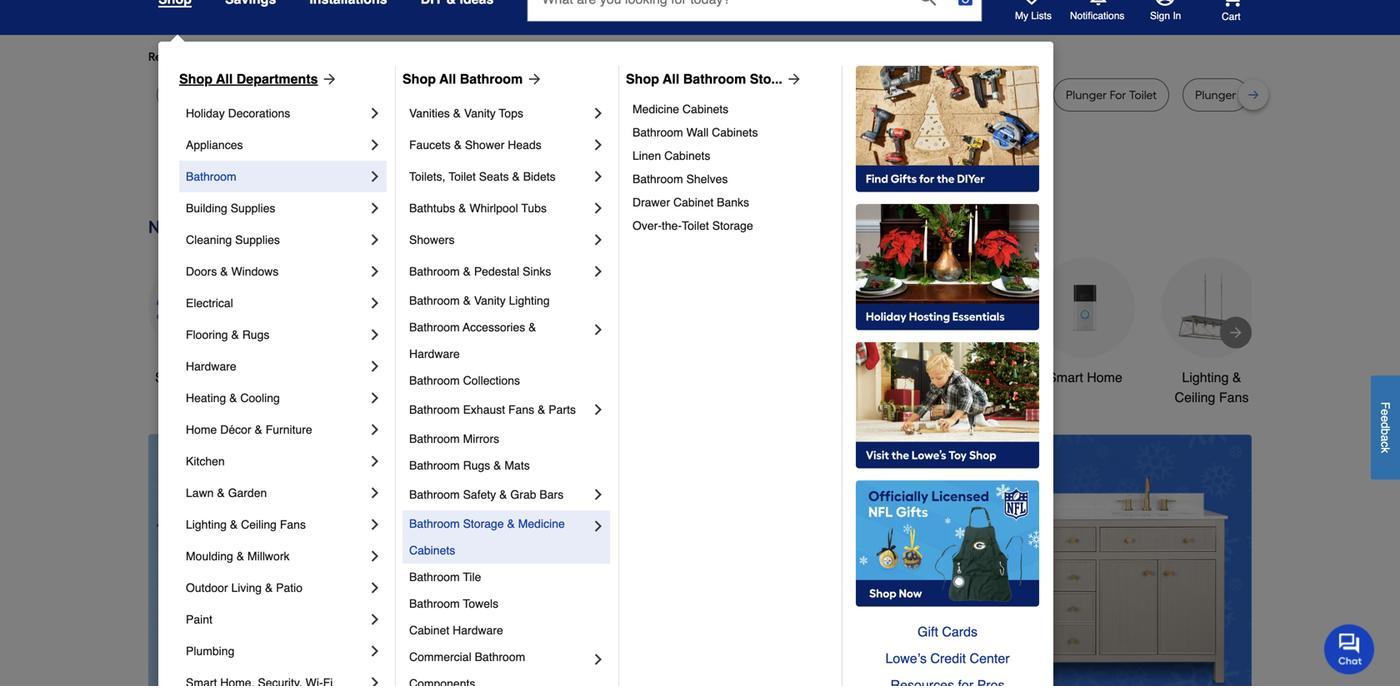 Task type: describe. For each thing, give the bounding box(es) containing it.
flooring & rugs
[[186, 328, 270, 342]]

outdoor living & patio
[[186, 582, 303, 595]]

more suggestions for you link
[[333, 48, 481, 65]]

appliances link
[[186, 129, 367, 161]]

chevron right image for plumbing
[[367, 644, 383, 660]]

hardware link
[[186, 351, 367, 383]]

chevron right image for hardware
[[367, 358, 383, 375]]

doors
[[186, 265, 217, 278]]

chevron right image for kitchen
[[367, 454, 383, 470]]

tubs
[[521, 202, 547, 215]]

hardware inside the bathroom accessories & hardware
[[409, 348, 460, 361]]

bathroom mirrors
[[409, 433, 499, 446]]

medicine cabinets
[[633, 103, 729, 116]]

chevron right image for bathtubs & whirlpool tubs
[[590, 200, 607, 217]]

bathroom safety & grab bars
[[409, 489, 564, 502]]

heating & cooling link
[[186, 383, 367, 414]]

medicine cabinets link
[[633, 98, 830, 121]]

1 snake from the left
[[372, 88, 405, 102]]

shop these last-minute gifts. $99 or less. quantities are limited and won't last. image
[[148, 435, 418, 687]]

parts
[[549, 403, 576, 417]]

electrical
[[186, 297, 233, 310]]

towels
[[463, 598, 499, 611]]

chevron right image for bathroom exhaust fans & parts
[[590, 402, 607, 419]]

plumbing snake for toilet
[[724, 88, 860, 102]]

chevron right image for cleaning supplies
[[367, 232, 383, 248]]

bathroom for bathroom rugs & mats
[[409, 459, 460, 473]]

lowe's home improvement notification center image
[[1089, 0, 1109, 6]]

officially licensed n f l gifts. shop now. image
[[856, 481, 1040, 608]]

decorations for christmas
[[543, 390, 614, 406]]

safety
[[463, 489, 496, 502]]

bathroom for bathroom wall cabinets
[[633, 126, 683, 139]]

shop all bathroom
[[403, 71, 523, 87]]

bathroom exhaust fans & parts link
[[409, 394, 590, 426]]

chevron right image for electrical
[[367, 295, 383, 312]]

1 vertical spatial ceiling
[[241, 519, 277, 532]]

f e e d b a c k
[[1379, 402, 1393, 454]]

paint link
[[186, 604, 367, 636]]

plunger for plunger
[[1196, 88, 1237, 102]]

my lists
[[1015, 10, 1052, 22]]

cleaning supplies link
[[186, 224, 367, 256]]

bathroom for bathroom & pedestal sinks
[[409, 265, 460, 278]]

chevron right image for heating & cooling
[[367, 390, 383, 407]]

lowe's home improvement cart image
[[1222, 0, 1242, 6]]

bathroom & vanity lighting link
[[409, 288, 607, 314]]

flooring
[[186, 328, 228, 342]]

& inside lighting & ceiling fans
[[1233, 370, 1242, 386]]

doors & windows link
[[186, 256, 367, 288]]

faucets
[[409, 138, 451, 152]]

1 horizontal spatial medicine
[[633, 103, 679, 116]]

2 plumbing from the left
[[724, 88, 774, 102]]

drawer cabinet banks link
[[633, 191, 830, 214]]

toilets,
[[409, 170, 446, 183]]

d
[[1379, 422, 1393, 429]]

chevron right image for bathroom storage & medicine cabinets
[[590, 519, 607, 535]]

plunger for toilet
[[1066, 88, 1157, 102]]

bathroom tile
[[409, 571, 481, 584]]

vanities & vanity tops link
[[409, 98, 590, 129]]

camera image
[[957, 0, 974, 8]]

arrow right image for shop all bathroom
[[523, 71, 543, 88]]

bathroom & vanity lighting
[[409, 294, 550, 308]]

lowe's
[[886, 652, 927, 667]]

sign in
[[1150, 10, 1182, 22]]

sinks
[[523, 265, 551, 278]]

up to 40 percent off select vanities. plus get free local delivery on select vanities. image
[[444, 435, 1252, 687]]

kitchen link
[[186, 446, 367, 478]]

suggestions
[[363, 50, 428, 64]]

0 vertical spatial rugs
[[242, 328, 270, 342]]

cleaning supplies
[[186, 233, 280, 247]]

all for shop all bathroom sto...
[[663, 71, 680, 87]]

bathroom accessories & hardware link
[[409, 314, 590, 368]]

snake for plumbing snake for toilet
[[777, 88, 810, 102]]

fans inside lighting & ceiling fans
[[1220, 390, 1249, 406]]

bathroom inside commercial bathroom components
[[475, 651, 525, 664]]

kitchen
[[186, 455, 225, 469]]

cleaning
[[186, 233, 232, 247]]

cart
[[1222, 11, 1241, 22]]

chevron right image for commercial bathroom components
[[590, 652, 607, 669]]

smart
[[1048, 370, 1084, 386]]

0 horizontal spatial cabinet
[[409, 624, 450, 638]]

drawer cabinet banks
[[633, 196, 750, 209]]

chevron right image for bathroom accessories & hardware
[[590, 322, 607, 338]]

notifications
[[1070, 10, 1125, 22]]

over-the-toilet storage link
[[633, 214, 830, 238]]

over-the-toilet storage
[[633, 219, 753, 233]]

2 e from the top
[[1379, 416, 1393, 422]]

find gifts for the diyer. image
[[856, 66, 1040, 193]]

lowe's wishes you and your family a happy hanukkah. image
[[148, 155, 1252, 197]]

search image
[[920, 0, 937, 6]]

chevron right image for lighting & ceiling fans
[[367, 517, 383, 534]]

grab
[[511, 489, 536, 502]]

shop all bathroom sto... link
[[626, 69, 803, 89]]

heads
[[508, 138, 542, 152]]

Search Query text field
[[528, 0, 907, 21]]

mats
[[505, 459, 530, 473]]

the-
[[662, 219, 682, 233]]

furniture
[[266, 424, 312, 437]]

sign
[[1150, 10, 1170, 22]]

chevron right image for appliances
[[367, 137, 383, 153]]

bathroom inside button
[[930, 370, 988, 386]]

building
[[186, 202, 227, 215]]

smart home button
[[1035, 258, 1135, 388]]

linen
[[633, 149, 661, 163]]

chevron right image for outdoor living & patio
[[367, 580, 383, 597]]

shelves
[[687, 173, 728, 186]]

bathroom for bathroom towels
[[409, 598, 460, 611]]

appliances
[[186, 138, 243, 152]]

holiday
[[186, 107, 225, 120]]

1 vertical spatial rugs
[[463, 459, 490, 473]]

bathtubs
[[409, 202, 455, 215]]

& inside the bathroom accessories & hardware
[[529, 321, 536, 334]]

bathroom rugs & mats
[[409, 459, 530, 473]]

plumbing
[[186, 645, 235, 659]]

chevron right image for bathroom safety & grab bars
[[590, 487, 607, 504]]

recommended searches for you
[[148, 50, 320, 64]]

chevron right image for toilets, toilet seats & bidets
[[590, 168, 607, 185]]

& inside outdoor tools & equipment
[[871, 370, 880, 386]]

deals
[[208, 370, 242, 386]]

drain
[[898, 88, 926, 102]]

shop all bathroom sto...
[[626, 71, 783, 87]]

shop for shop all bathroom sto...
[[626, 71, 659, 87]]

holiday hosting essentials. image
[[856, 204, 1040, 331]]

home décor & furniture link
[[186, 414, 367, 446]]

collections
[[463, 374, 520, 388]]

seats
[[479, 170, 509, 183]]

mirrors
[[463, 433, 499, 446]]

bathroom storage & medicine cabinets
[[409, 518, 568, 558]]

recommended searches for you heading
[[148, 48, 1252, 65]]

bathroom safety & grab bars link
[[409, 479, 590, 511]]

shop for shop all bathroom
[[403, 71, 436, 87]]

snake for plumbing
[[372, 88, 478, 102]]

2 vertical spatial lighting
[[186, 519, 227, 532]]

1 horizontal spatial lighting
[[509, 294, 550, 308]]

chevron right image for showers
[[590, 232, 607, 248]]

plunger for plunger for toilet
[[1066, 88, 1107, 102]]

outdoor tools & equipment button
[[782, 258, 882, 408]]

arrow right image for shop all departments
[[318, 71, 338, 88]]

bathroom for bathroom accessories & hardware
[[409, 321, 460, 334]]

c
[[1379, 442, 1393, 448]]

storage inside 'bathroom storage & medicine cabinets'
[[463, 518, 504, 531]]

bathroom for bathroom shelves
[[633, 173, 683, 186]]

bars
[[540, 489, 564, 502]]

bathroom for bathroom exhaust fans & parts
[[409, 403, 460, 417]]

outdoor living & patio link
[[186, 573, 367, 604]]

lowe's home improvement lists image
[[1022, 0, 1042, 6]]

arrow right image for shop all bathroom sto...
[[783, 71, 803, 88]]

shop all departments link
[[179, 69, 338, 89]]



Task type: locate. For each thing, give the bounding box(es) containing it.
ceiling
[[1175, 390, 1216, 406], [241, 519, 277, 532]]

1 horizontal spatial tools
[[836, 370, 867, 386]]

arrow right image
[[318, 71, 338, 88], [523, 71, 543, 88], [783, 71, 803, 88], [1228, 325, 1245, 341], [1221, 581, 1238, 597]]

for for more suggestions for you
[[431, 50, 446, 64]]

2 plunger from the left
[[1196, 88, 1237, 102]]

1 toilet from the left
[[832, 88, 860, 102]]

1 vertical spatial decorations
[[543, 390, 614, 406]]

for for recommended searches for you
[[283, 50, 298, 64]]

0 vertical spatial supplies
[[231, 202, 275, 215]]

components
[[409, 678, 476, 687]]

2 tools from the left
[[836, 370, 867, 386]]

bathroom collections link
[[409, 368, 607, 394]]

bathroom wall cabinets
[[633, 126, 758, 139]]

lighting & ceiling fans button
[[1162, 258, 1262, 408]]

3 snake from the left
[[929, 88, 962, 102]]

all inside button
[[190, 370, 204, 386]]

outdoor tools & equipment
[[784, 370, 880, 406]]

chevron right image for faucets & shower heads
[[590, 137, 607, 153]]

&
[[453, 107, 461, 120], [454, 138, 462, 152], [512, 170, 520, 183], [459, 202, 466, 215], [220, 265, 228, 278], [463, 265, 471, 278], [463, 294, 471, 308], [529, 321, 536, 334], [231, 328, 239, 342], [871, 370, 880, 386], [1233, 370, 1242, 386], [229, 392, 237, 405], [538, 403, 546, 417], [255, 424, 262, 437], [494, 459, 501, 473], [217, 487, 225, 500], [500, 489, 507, 502], [507, 518, 515, 531], [230, 519, 238, 532], [237, 550, 244, 564], [265, 582, 273, 595]]

0 horizontal spatial shop
[[179, 71, 213, 87]]

lawn & garden link
[[186, 478, 367, 509]]

home up kitchen
[[186, 424, 217, 437]]

2 horizontal spatial snake
[[929, 88, 962, 102]]

2 horizontal spatial fans
[[1220, 390, 1249, 406]]

outdoor inside 'link'
[[186, 582, 228, 595]]

0 horizontal spatial decorations
[[228, 107, 290, 120]]

1 vertical spatial storage
[[463, 518, 504, 531]]

storage
[[713, 219, 753, 233], [463, 518, 504, 531]]

shop all deals
[[155, 370, 242, 386]]

decorations
[[228, 107, 290, 120], [543, 390, 614, 406]]

0 horizontal spatial home
[[186, 424, 217, 437]]

0 horizontal spatial plumbing
[[427, 88, 478, 102]]

1 tools from the left
[[436, 370, 467, 386]]

lighting & ceiling fans inside button
[[1175, 370, 1249, 406]]

2 horizontal spatial shop
[[626, 71, 659, 87]]

moulding & millwork link
[[186, 541, 367, 573]]

tools
[[436, 370, 467, 386], [836, 370, 867, 386]]

1 vertical spatial lighting & ceiling fans
[[186, 519, 306, 532]]

vanities
[[409, 107, 450, 120]]

1 horizontal spatial plumbing
[[724, 88, 774, 102]]

bathroom accessories & hardware
[[409, 321, 540, 361]]

bathroom for bathroom collections
[[409, 374, 460, 388]]

cabinet inside 'link'
[[674, 196, 714, 209]]

tools inside outdoor tools & equipment
[[836, 370, 867, 386]]

1 horizontal spatial plunger
[[1196, 88, 1237, 102]]

1 vertical spatial supplies
[[235, 233, 280, 247]]

arrow left image
[[459, 581, 475, 597]]

home inside button
[[1087, 370, 1123, 386]]

you for recommended searches for you
[[300, 50, 320, 64]]

drain snake
[[898, 88, 962, 102]]

1 shop from the left
[[179, 71, 213, 87]]

lawn & garden
[[186, 487, 267, 500]]

1 vertical spatial toilet
[[682, 219, 709, 233]]

bathroom wall cabinets link
[[633, 121, 830, 144]]

toilet
[[832, 88, 860, 102], [1000, 88, 1028, 102], [1129, 88, 1157, 102]]

storage down banks
[[713, 219, 753, 233]]

decorations for holiday
[[228, 107, 290, 120]]

plumbing link
[[186, 636, 367, 668]]

shop down recommended
[[179, 71, 213, 87]]

home inside 'link'
[[186, 424, 217, 437]]

f
[[1379, 402, 1393, 409]]

1 vertical spatial medicine
[[518, 518, 565, 531]]

christmas decorations
[[543, 370, 614, 406]]

lawn
[[186, 487, 214, 500]]

vanities & vanity tops
[[409, 107, 524, 120]]

& inside 'bathroom storage & medicine cabinets'
[[507, 518, 515, 531]]

exhaust
[[463, 403, 505, 417]]

chevron right image for building supplies
[[367, 200, 383, 217]]

1 horizontal spatial lighting & ceiling fans
[[1175, 370, 1249, 406]]

paint
[[186, 614, 213, 627]]

0 horizontal spatial medicine
[[518, 518, 565, 531]]

arrow right image inside shop all departments link
[[318, 71, 338, 88]]

for for plumbing snake for toilet
[[812, 88, 829, 102]]

vanity for lighting
[[474, 294, 506, 308]]

fans inside bathroom exhaust fans & parts link
[[509, 403, 535, 417]]

2 you from the left
[[448, 50, 468, 64]]

vanity for tops
[[464, 107, 496, 120]]

bathroom & pedestal sinks link
[[409, 256, 590, 288]]

you left more
[[300, 50, 320, 64]]

snake right drain
[[929, 88, 962, 102]]

tools button
[[402, 258, 502, 388]]

1 horizontal spatial storage
[[713, 219, 753, 233]]

1 horizontal spatial rugs
[[463, 459, 490, 473]]

plumbing down shop all bathroom
[[427, 88, 478, 102]]

supplies for building supplies
[[231, 202, 275, 215]]

1 horizontal spatial home
[[1087, 370, 1123, 386]]

chevron right image for bathroom & pedestal sinks
[[590, 263, 607, 280]]

rugs down electrical link
[[242, 328, 270, 342]]

toilet
[[449, 170, 476, 183], [682, 219, 709, 233]]

outdoor for outdoor living & patio
[[186, 582, 228, 595]]

a
[[1379, 435, 1393, 442]]

0 horizontal spatial toilet
[[832, 88, 860, 102]]

0 horizontal spatial fans
[[280, 519, 306, 532]]

living
[[231, 582, 262, 595]]

bathroom for bathroom tile
[[409, 571, 460, 584]]

supplies for cleaning supplies
[[235, 233, 280, 247]]

home right smart
[[1087, 370, 1123, 386]]

medicine down bars
[[518, 518, 565, 531]]

bathroom towels link
[[409, 591, 607, 618]]

b
[[1379, 429, 1393, 435]]

all for shop all departments
[[216, 71, 233, 87]]

faucets & shower heads
[[409, 138, 542, 152]]

3 shop from the left
[[626, 71, 659, 87]]

toilet down drawer cabinet banks
[[682, 219, 709, 233]]

plunger down cart on the top right
[[1196, 88, 1237, 102]]

lowe's home improvement account image
[[1155, 0, 1175, 6]]

chevron right image for moulding & millwork
[[367, 549, 383, 565]]

1 e from the top
[[1379, 409, 1393, 416]]

0 horizontal spatial snake
[[372, 88, 405, 102]]

wall
[[687, 126, 709, 139]]

all down recommended searches for you
[[216, 71, 233, 87]]

plumbing down 'sto...'
[[724, 88, 774, 102]]

0 vertical spatial home
[[1087, 370, 1123, 386]]

toilet left seats
[[449, 170, 476, 183]]

e
[[1379, 409, 1393, 416], [1379, 416, 1393, 422]]

snake for drain snake
[[929, 88, 962, 102]]

0 horizontal spatial lighting
[[186, 519, 227, 532]]

more suggestions for you
[[333, 50, 468, 64]]

home décor & furniture
[[186, 424, 312, 437]]

0 horizontal spatial tools
[[436, 370, 467, 386]]

all up the snake for plumbing
[[439, 71, 456, 87]]

bathroom inside 'link'
[[683, 71, 746, 87]]

outdoor inside outdoor tools & equipment
[[784, 370, 832, 386]]

toilet inside toilets, toilet seats & bidets link
[[449, 170, 476, 183]]

equipment
[[800, 390, 864, 406]]

vanity
[[464, 107, 496, 120], [474, 294, 506, 308]]

bathroom for bathroom storage & medicine cabinets
[[409, 518, 460, 531]]

1 vertical spatial outdoor
[[186, 582, 228, 595]]

chevron right image for lawn & garden
[[367, 485, 383, 502]]

hardware down flooring
[[186, 360, 237, 373]]

1 vertical spatial vanity
[[474, 294, 506, 308]]

cabinet up commercial
[[409, 624, 450, 638]]

2 snake from the left
[[777, 88, 810, 102]]

flooring & rugs link
[[186, 319, 367, 351]]

bathroom for bathroom safety & grab bars
[[409, 489, 460, 502]]

0 vertical spatial medicine
[[633, 103, 679, 116]]

arrow right image inside shop all bathroom link
[[523, 71, 543, 88]]

christmas decorations button
[[529, 258, 629, 408]]

chevron right image
[[590, 137, 607, 153], [590, 168, 607, 185], [367, 200, 383, 217], [590, 200, 607, 217], [590, 232, 607, 248], [367, 263, 383, 280], [367, 295, 383, 312], [367, 390, 383, 407], [367, 517, 383, 534], [367, 549, 383, 565], [367, 612, 383, 629], [367, 644, 383, 660]]

0 horizontal spatial lighting & ceiling fans
[[186, 519, 306, 532]]

searches
[[231, 50, 280, 64]]

chevron right image for bathroom
[[367, 168, 383, 185]]

bathroom for bathroom mirrors
[[409, 433, 460, 446]]

1 you from the left
[[300, 50, 320, 64]]

toilet down my on the right
[[1000, 88, 1028, 102]]

0 vertical spatial lighting
[[509, 294, 550, 308]]

toilet inside over-the-toilet storage link
[[682, 219, 709, 233]]

2 toilet from the left
[[1000, 88, 1028, 102]]

all for shop all bathroom
[[439, 71, 456, 87]]

all up medicine cabinets
[[663, 71, 680, 87]]

center
[[970, 652, 1010, 667]]

2 shop from the left
[[403, 71, 436, 87]]

sign in button
[[1150, 0, 1182, 23]]

medicine inside 'bathroom storage & medicine cabinets'
[[518, 518, 565, 531]]

cabinets down medicine cabinets link
[[712, 126, 758, 139]]

gift
[[918, 625, 939, 640]]

bathroom link
[[186, 161, 367, 193]]

0 vertical spatial lighting & ceiling fans
[[1175, 370, 1249, 406]]

cabinets up wall
[[683, 103, 729, 116]]

shop inside 'link'
[[626, 71, 659, 87]]

drawer
[[633, 196, 670, 209]]

decorations down christmas
[[543, 390, 614, 406]]

heating & cooling
[[186, 392, 280, 405]]

shop all departments
[[179, 71, 318, 87]]

vanity left the 'tops'
[[464, 107, 496, 120]]

1 horizontal spatial decorations
[[543, 390, 614, 406]]

cabinet hardware link
[[409, 618, 607, 644]]

0 vertical spatial decorations
[[228, 107, 290, 120]]

faucets & shower heads link
[[409, 129, 590, 161]]

vanity up accessories
[[474, 294, 506, 308]]

e up b
[[1379, 416, 1393, 422]]

1 vertical spatial home
[[186, 424, 217, 437]]

all for shop all deals
[[190, 370, 204, 386]]

shop all bathroom link
[[403, 69, 543, 89]]

0 horizontal spatial you
[[300, 50, 320, 64]]

1 horizontal spatial shop
[[403, 71, 436, 87]]

gift cards link
[[856, 619, 1040, 646]]

visit the lowe's toy shop. image
[[856, 343, 1040, 469]]

0 vertical spatial outdoor
[[784, 370, 832, 386]]

rugs down mirrors
[[463, 459, 490, 473]]

lighting inside lighting & ceiling fans
[[1182, 370, 1229, 386]]

0 vertical spatial storage
[[713, 219, 753, 233]]

christmas
[[549, 370, 609, 386]]

2 horizontal spatial toilet
[[1129, 88, 1157, 102]]

bathroom rugs & mats link
[[409, 453, 607, 479]]

decorations inside "button"
[[543, 390, 614, 406]]

banks
[[717, 196, 750, 209]]

snake down 'sto...'
[[777, 88, 810, 102]]

0 vertical spatial ceiling
[[1175, 390, 1216, 406]]

bathroom button
[[909, 258, 1009, 388]]

cabinets up bathroom tile in the bottom left of the page
[[409, 544, 455, 558]]

cabinets up bathroom shelves
[[665, 149, 711, 163]]

you for more suggestions for you
[[448, 50, 468, 64]]

you up shop all bathroom
[[448, 50, 468, 64]]

doors & windows
[[186, 265, 279, 278]]

bathroom & pedestal sinks
[[409, 265, 551, 278]]

toilet left drain
[[832, 88, 860, 102]]

bathroom for bathroom & vanity lighting
[[409, 294, 460, 308]]

bathroom inside 'bathroom storage & medicine cabinets'
[[409, 518, 460, 531]]

0 horizontal spatial toilet
[[449, 170, 476, 183]]

supplies up windows
[[235, 233, 280, 247]]

snake down suggestions
[[372, 88, 405, 102]]

tops
[[499, 107, 524, 120]]

1 plumbing from the left
[[427, 88, 478, 102]]

new deals every day during 25 days of deals image
[[148, 213, 1252, 241]]

cabinets inside 'bathroom storage & medicine cabinets'
[[409, 544, 455, 558]]

all inside 'link'
[[663, 71, 680, 87]]

1 vertical spatial cabinet
[[409, 624, 450, 638]]

toilet down sign
[[1129, 88, 1157, 102]]

chevron right image for vanities & vanity tops
[[590, 105, 607, 122]]

decorations down shop all departments link at the top left of page
[[228, 107, 290, 120]]

lighting & ceiling fans
[[1175, 370, 1249, 406], [186, 519, 306, 532]]

0 horizontal spatial storage
[[463, 518, 504, 531]]

cabinet
[[674, 196, 714, 209], [409, 624, 450, 638]]

for
[[283, 50, 298, 64], [431, 50, 446, 64], [408, 88, 424, 102], [812, 88, 829, 102], [1110, 88, 1127, 102]]

3 toilet from the left
[[1129, 88, 1157, 102]]

chevron right image for holiday decorations
[[367, 105, 383, 122]]

electrical link
[[186, 288, 367, 319]]

1 vertical spatial lighting
[[1182, 370, 1229, 386]]

holiday decorations link
[[186, 98, 367, 129]]

cabinet up over-the-toilet storage
[[674, 196, 714, 209]]

1 horizontal spatial outdoor
[[784, 370, 832, 386]]

chat invite button image
[[1325, 625, 1376, 675]]

hardware up bathroom collections
[[409, 348, 460, 361]]

outdoor down 'moulding'
[[186, 582, 228, 595]]

0 horizontal spatial rugs
[[242, 328, 270, 342]]

cards
[[942, 625, 978, 640]]

0 vertical spatial vanity
[[464, 107, 496, 120]]

all up heating
[[190, 370, 204, 386]]

building supplies
[[186, 202, 275, 215]]

1 horizontal spatial fans
[[509, 403, 535, 417]]

shop
[[155, 370, 186, 386]]

bathroom storage & medicine cabinets link
[[409, 511, 590, 564]]

2 horizontal spatial lighting
[[1182, 370, 1229, 386]]

chevron right image
[[367, 105, 383, 122], [590, 105, 607, 122], [367, 137, 383, 153], [367, 168, 383, 185], [367, 232, 383, 248], [590, 263, 607, 280], [590, 322, 607, 338], [367, 327, 383, 343], [367, 358, 383, 375], [590, 402, 607, 419], [367, 422, 383, 439], [367, 454, 383, 470], [367, 485, 383, 502], [590, 487, 607, 504], [590, 519, 607, 535], [367, 580, 383, 597], [590, 652, 607, 669], [367, 675, 383, 687]]

sto...
[[750, 71, 783, 87]]

bathroom inside the bathroom accessories & hardware
[[409, 321, 460, 334]]

my lists link
[[1015, 0, 1052, 23]]

chevron right image for paint
[[367, 612, 383, 629]]

outdoor up equipment at the bottom of the page
[[784, 370, 832, 386]]

1 horizontal spatial ceiling
[[1175, 390, 1216, 406]]

0 horizontal spatial plunger
[[1066, 88, 1107, 102]]

tools down the bathroom accessories & hardware
[[436, 370, 467, 386]]

1 horizontal spatial toilet
[[682, 219, 709, 233]]

bathroom shelves
[[633, 173, 728, 186]]

0 vertical spatial cabinet
[[674, 196, 714, 209]]

chevron right image for home décor & furniture
[[367, 422, 383, 439]]

1 horizontal spatial snake
[[777, 88, 810, 102]]

0 horizontal spatial ceiling
[[241, 519, 277, 532]]

shop for shop all departments
[[179, 71, 213, 87]]

shop up the snake for plumbing
[[403, 71, 436, 87]]

snake
[[372, 88, 405, 102], [777, 88, 810, 102], [929, 88, 962, 102]]

shop up medicine cabinets
[[626, 71, 659, 87]]

1 horizontal spatial cabinet
[[674, 196, 714, 209]]

chevron right image for flooring & rugs
[[367, 327, 383, 343]]

cabinet hardware
[[409, 624, 503, 638]]

chevron right image for doors & windows
[[367, 263, 383, 280]]

garden
[[228, 487, 267, 500]]

None search field
[[527, 0, 982, 37]]

1 plunger from the left
[[1066, 88, 1107, 102]]

you
[[300, 50, 320, 64], [448, 50, 468, 64]]

supplies up cleaning supplies
[[231, 202, 275, 215]]

e up d
[[1379, 409, 1393, 416]]

1 horizontal spatial you
[[448, 50, 468, 64]]

1 horizontal spatial toilet
[[1000, 88, 1028, 102]]

0 horizontal spatial outdoor
[[186, 582, 228, 595]]

bidets
[[523, 170, 556, 183]]

outdoor for outdoor tools & equipment
[[784, 370, 832, 386]]

0 vertical spatial toilet
[[449, 170, 476, 183]]

hardware down towels
[[453, 624, 503, 638]]

ceiling inside lighting & ceiling fans
[[1175, 390, 1216, 406]]

plunger down notifications
[[1066, 88, 1107, 102]]

tools up equipment at the bottom of the page
[[836, 370, 867, 386]]

storage down bathroom safety & grab bars
[[463, 518, 504, 531]]

medicine up bathroom wall cabinets
[[633, 103, 679, 116]]

cart button
[[1199, 0, 1242, 23]]

arrow right image inside shop all bathroom sto... 'link'
[[783, 71, 803, 88]]

fans inside lighting & ceiling fans link
[[280, 519, 306, 532]]



Task type: vqa. For each thing, say whether or not it's contained in the screenshot.
"DRAWER CABINET BANKS" link
yes



